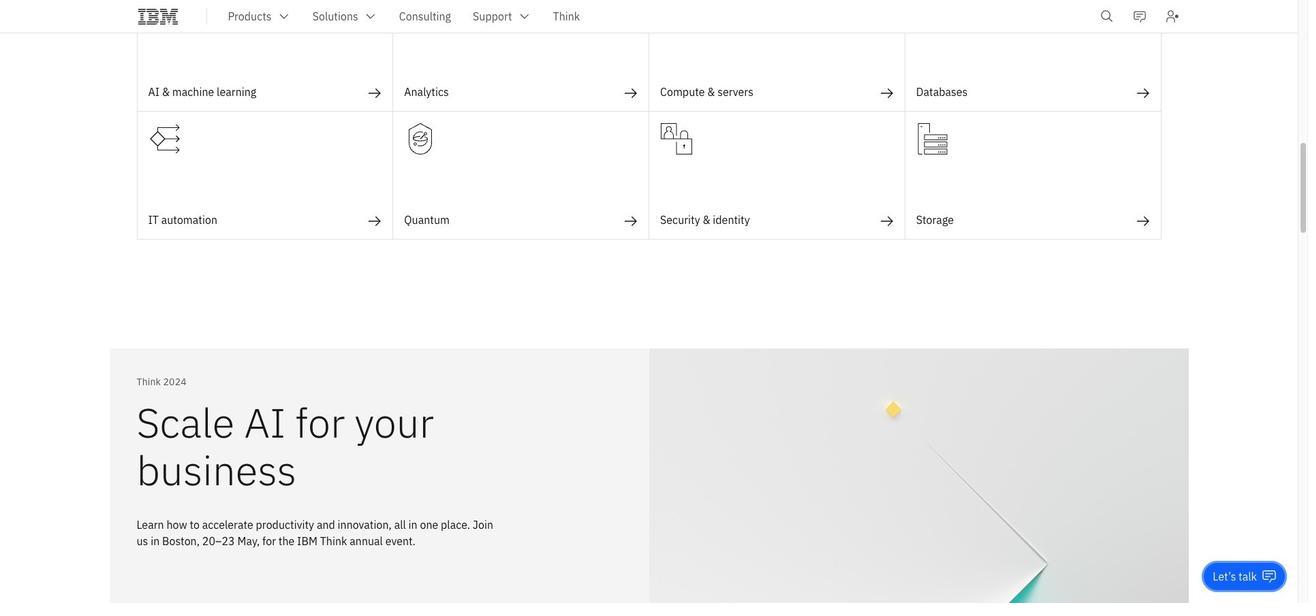 Task type: describe. For each thing, give the bounding box(es) containing it.
let's talk element
[[1213, 570, 1257, 585]]



